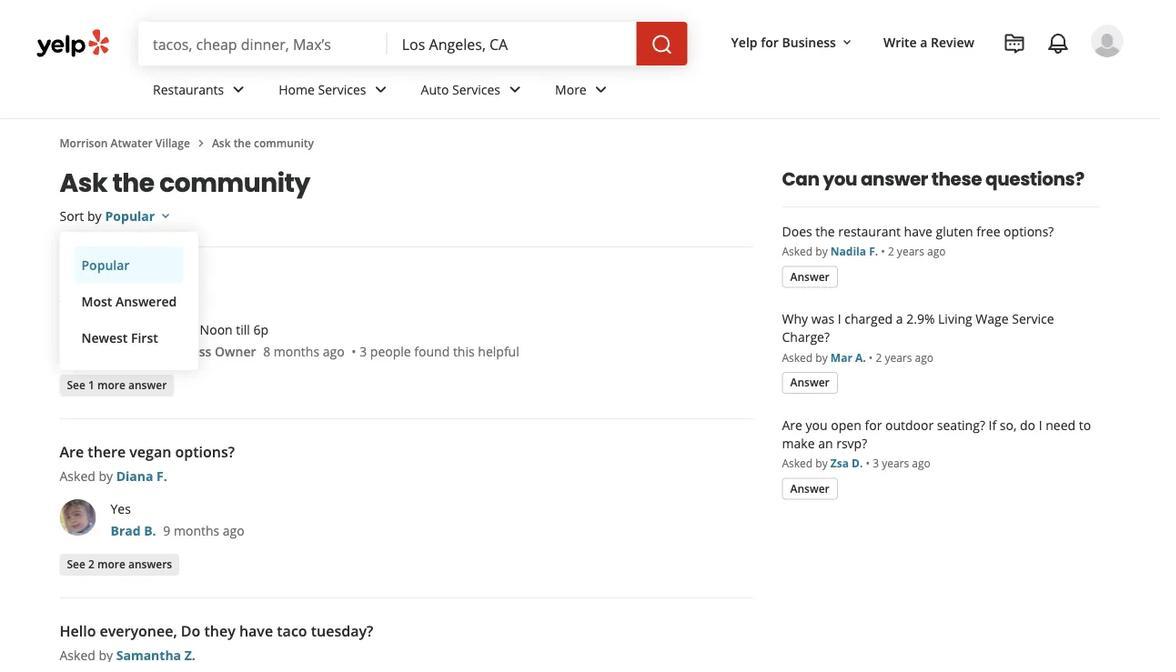 Task type: locate. For each thing, give the bounding box(es) containing it.
yes
[[111, 500, 131, 517]]

projects image
[[1004, 33, 1025, 55]]

1 vertical spatial months
[[174, 522, 219, 539]]

3 right the d.
[[873, 456, 879, 471]]

0 vertical spatial more
[[97, 378, 125, 393]]

answer link down asked by mar a. at right bottom
[[782, 372, 838, 394]]

a right days
[[152, 321, 159, 338]]

business inside button
[[782, 33, 836, 50]]

asked down make
[[782, 456, 813, 471]]

1 vertical spatial have
[[239, 621, 273, 641]]

by left mar
[[815, 350, 828, 365]]

24 chevron down v2 image for home services
[[370, 79, 392, 100]]

rsvp?
[[836, 434, 867, 452]]

community down "home"
[[254, 135, 314, 150]]

ago
[[927, 244, 946, 259], [323, 343, 344, 360], [915, 350, 934, 365], [912, 456, 931, 471], [223, 522, 245, 539]]

3
[[360, 343, 367, 360], [873, 456, 879, 471]]

make
[[782, 434, 815, 452]]

0 vertical spatial answer link
[[782, 266, 838, 288]]

this
[[453, 343, 475, 360]]

a inside why was i charged a 2.9% living wage service charge?
[[896, 310, 903, 328]]

outdoor
[[885, 416, 934, 434]]

0 vertical spatial options?
[[1004, 222, 1054, 240]]

answer down asked by mar a. at right bottom
[[790, 375, 830, 390]]

b. inside happy hour times? asked by george b.
[[165, 288, 177, 305]]

3 answer from the top
[[790, 481, 830, 496]]

i right do
[[1039, 416, 1042, 434]]

restaurant
[[838, 222, 901, 240]]

you for can
[[823, 166, 857, 192]]

you inside "are you open for outdoor seating? if so, do i need to make an rsvp?"
[[806, 416, 828, 434]]

1 see from the top
[[67, 378, 85, 393]]

0 vertical spatial business
[[782, 33, 836, 50]]

0 horizontal spatial have
[[239, 621, 273, 641]]

None search field
[[138, 22, 691, 66]]

1 vertical spatial ask
[[60, 165, 107, 201]]

2 services from the left
[[452, 81, 500, 98]]

2 horizontal spatial 24 chevron down v2 image
[[504, 79, 526, 100]]

1 horizontal spatial are
[[782, 416, 802, 434]]

years right the d.
[[882, 456, 909, 471]]

0 horizontal spatial f.
[[157, 467, 167, 484]]

business
[[782, 33, 836, 50], [157, 343, 211, 360]]

0 vertical spatial 2 years ago
[[888, 244, 946, 259]]

1 horizontal spatial 24 chevron down v2 image
[[370, 79, 392, 100]]

0 horizontal spatial options?
[[175, 442, 235, 462]]

0 horizontal spatial for
[[761, 33, 779, 50]]

2 down restaurant
[[888, 244, 894, 259]]

None field
[[153, 34, 373, 54], [402, 34, 622, 54]]

0 vertical spatial months
[[274, 343, 319, 360]]

1 vertical spatial more
[[97, 557, 125, 572]]

have left gluten
[[904, 222, 932, 240]]

most answered
[[81, 293, 177, 310]]

auto
[[421, 81, 449, 98]]

answered
[[115, 293, 177, 310]]

answer link for why was i charged a 2.9% living wage service charge?
[[782, 372, 838, 394]]

are inside "are you open for outdoor seating? if so, do i need to make an rsvp?"
[[782, 416, 802, 434]]

1 horizontal spatial 3
[[873, 456, 879, 471]]

till
[[236, 321, 250, 338]]

are left there
[[60, 442, 84, 462]]

yelp for business
[[731, 33, 836, 50]]

f. down restaurant
[[869, 244, 878, 259]]

ask the community up 16 chevron down v2 icon
[[60, 165, 310, 201]]

the up popular popup button on the left of the page
[[112, 165, 154, 201]]

noon
[[200, 321, 233, 338]]

answer for does the restaurant have gluten free options?
[[790, 269, 830, 284]]

2 more from the top
[[97, 557, 125, 572]]

years down why was i charged a 2.9% living wage service charge?
[[885, 350, 912, 365]]

for right "yelp"
[[761, 33, 779, 50]]

are inside 'are there vegan options? asked by diana f.'
[[60, 442, 84, 462]]

answer link down the asked by nadila f.
[[782, 266, 838, 288]]

popular left 16 chevron down v2 icon
[[105, 207, 155, 224]]

24 chevron down v2 image inside home services link
[[370, 79, 392, 100]]

1 answer link from the top
[[782, 266, 838, 288]]

24 chevron down v2 image
[[590, 79, 612, 100]]

0 horizontal spatial a
[[152, 321, 159, 338]]

0 vertical spatial for
[[761, 33, 779, 50]]

1 horizontal spatial services
[[452, 81, 500, 98]]

for right open
[[865, 416, 882, 434]]

1 horizontal spatial for
[[865, 416, 882, 434]]

by right sort
[[87, 207, 102, 224]]

none field up "home"
[[153, 34, 373, 54]]

options? inside 'are there vegan options? asked by diana f.'
[[175, 442, 235, 462]]

3 24 chevron down v2 image from the left
[[504, 79, 526, 100]]

diana f. link
[[116, 467, 167, 484]]

0 horizontal spatial none field
[[153, 34, 373, 54]]

answer up does the restaurant have gluten free options?
[[861, 166, 928, 192]]

people
[[370, 343, 411, 360]]

0 vertical spatial f.
[[869, 244, 878, 259]]

alex s., business owner
[[111, 343, 256, 360]]

none field 'find'
[[153, 34, 373, 54]]

a left 2.9%
[[896, 310, 903, 328]]

answer down s.,
[[128, 378, 167, 393]]

ask the community right the 16 chevron right v2 icon at left top
[[212, 135, 314, 150]]

0 horizontal spatial the
[[112, 165, 154, 201]]

was
[[811, 310, 834, 328]]

months inside yes brad b. 9 months ago
[[174, 522, 219, 539]]

seating?
[[937, 416, 985, 434]]

2 horizontal spatial a
[[920, 33, 928, 50]]

1 vertical spatial years
[[885, 350, 912, 365]]

1 vertical spatial i
[[1039, 416, 1042, 434]]

1 horizontal spatial b.
[[165, 288, 177, 305]]

2 years ago for charged
[[876, 350, 934, 365]]

0 vertical spatial i
[[838, 310, 841, 328]]

bob b. image
[[1091, 25, 1124, 57]]

2 vertical spatial years
[[882, 456, 909, 471]]

ago for are
[[912, 456, 931, 471]]

1 vertical spatial options?
[[175, 442, 235, 462]]

options?
[[1004, 222, 1054, 240], [175, 442, 235, 462]]

ago down gluten
[[927, 244, 946, 259]]

0 horizontal spatial b.
[[144, 522, 156, 539]]

for
[[761, 33, 779, 50], [865, 416, 882, 434]]

0 vertical spatial answer
[[790, 269, 830, 284]]

more
[[555, 81, 587, 98]]

1 vertical spatial community
[[159, 165, 310, 201]]

24 chevron down v2 image for auto services
[[504, 79, 526, 100]]

2 none field from the left
[[402, 34, 622, 54]]

you for are
[[806, 416, 828, 434]]

2 right 'a.'
[[876, 350, 882, 365]]

1 horizontal spatial 2
[[876, 350, 882, 365]]

yes brad b. 9 months ago
[[111, 500, 245, 539]]

2 for have
[[888, 244, 894, 259]]

asked
[[782, 244, 813, 259], [60, 288, 95, 305], [782, 350, 813, 365], [782, 456, 813, 471], [60, 467, 95, 484]]

see up hello
[[67, 557, 85, 572]]

2 horizontal spatial the
[[816, 222, 835, 240]]

0 vertical spatial b.
[[165, 288, 177, 305]]

years for have
[[897, 244, 924, 259]]

1 vertical spatial 2 years ago
[[876, 350, 934, 365]]

the up the asked by nadila f.
[[816, 222, 835, 240]]

search image
[[651, 34, 673, 56]]

b. left 9
[[144, 522, 156, 539]]

1 horizontal spatial ask
[[212, 135, 231, 150]]

2 answer link from the top
[[782, 372, 838, 394]]

1 horizontal spatial months
[[274, 343, 319, 360]]

1 services from the left
[[318, 81, 366, 98]]

1 horizontal spatial business
[[782, 33, 836, 50]]

village
[[155, 135, 190, 150]]

owner
[[215, 343, 256, 360]]

2 vertical spatial the
[[816, 222, 835, 240]]

16 chevron down v2 image
[[840, 35, 854, 50]]

ask right the 16 chevron right v2 icon at left top
[[212, 135, 231, 150]]

asked down happy
[[60, 288, 95, 305]]

zsa
[[831, 456, 849, 471]]

1 vertical spatial see
[[67, 557, 85, 572]]

1 vertical spatial popular
[[81, 256, 130, 273]]

0 horizontal spatial are
[[60, 442, 84, 462]]

have
[[904, 222, 932, 240], [239, 621, 273, 641]]

yelp
[[731, 33, 757, 50]]

24 chevron down v2 image
[[228, 79, 249, 100], [370, 79, 392, 100], [504, 79, 526, 100]]

home
[[279, 81, 315, 98]]

see 2 more answers
[[67, 557, 172, 572]]

1 more from the top
[[97, 378, 125, 393]]

1 horizontal spatial none field
[[402, 34, 622, 54]]

24 chevron down v2 image inside restaurants link
[[228, 79, 249, 100]]

so,
[[1000, 416, 1017, 434]]

1 vertical spatial the
[[112, 165, 154, 201]]

more for options?
[[97, 557, 125, 572]]

answer
[[790, 269, 830, 284], [790, 375, 830, 390], [790, 481, 830, 496]]

2 years ago down why was i charged a 2.9% living wage service charge?
[[876, 350, 934, 365]]

ask the community
[[212, 135, 314, 150], [60, 165, 310, 201]]

1 horizontal spatial have
[[904, 222, 932, 240]]

0 horizontal spatial 3
[[360, 343, 367, 360]]

they
[[204, 621, 235, 641]]

3 left people
[[360, 343, 367, 360]]

hour
[[109, 263, 142, 283]]

by
[[87, 207, 102, 224], [815, 244, 828, 259], [99, 288, 113, 305], [815, 350, 828, 365], [815, 456, 828, 471], [99, 467, 113, 484]]

are up make
[[782, 416, 802, 434]]

1 horizontal spatial i
[[1039, 416, 1042, 434]]

for inside "are you open for outdoor seating? if so, do i need to make an rsvp?"
[[865, 416, 882, 434]]

2 years ago down does the restaurant have gluten free options?
[[888, 244, 946, 259]]

1 24 chevron down v2 image from the left
[[228, 79, 249, 100]]

0 horizontal spatial services
[[318, 81, 366, 98]]

asked down there
[[60, 467, 95, 484]]

1 horizontal spatial the
[[233, 135, 251, 150]]

0 vertical spatial see
[[67, 378, 85, 393]]

hello everyonee, do they have taco tuesday?
[[60, 621, 373, 641]]

years
[[897, 244, 924, 259], [885, 350, 912, 365], [882, 456, 909, 471]]

months right 9
[[174, 522, 219, 539]]

by left nadila
[[815, 244, 828, 259]]

you up an
[[806, 416, 828, 434]]

3 answer link from the top
[[782, 478, 838, 500]]

services right the auto
[[452, 81, 500, 98]]

0 horizontal spatial business
[[157, 343, 211, 360]]

2 24 chevron down v2 image from the left
[[370, 79, 392, 100]]

answer down the asked by nadila f.
[[790, 269, 830, 284]]

0 vertical spatial 2
[[888, 244, 894, 259]]

8 months ago
[[263, 343, 344, 360]]

charge?
[[782, 328, 830, 346]]

options? right 'free'
[[1004, 222, 1054, 240]]

2 horizontal spatial 2
[[888, 244, 894, 259]]

are there vegan options? asked by diana f.
[[60, 442, 235, 484]]

business down week!
[[157, 343, 211, 360]]

you right can
[[823, 166, 857, 192]]

by left zsa
[[815, 456, 828, 471]]

24 chevron down v2 image for restaurants
[[228, 79, 249, 100]]

services right "home"
[[318, 81, 366, 98]]

asked by mar a.
[[782, 350, 866, 365]]

0 vertical spatial you
[[823, 166, 857, 192]]

24 chevron down v2 image left the auto
[[370, 79, 392, 100]]

i right was
[[838, 310, 841, 328]]

diana
[[116, 467, 153, 484]]

0 vertical spatial 3
[[360, 343, 367, 360]]

2 left answers
[[88, 557, 95, 572]]

0 vertical spatial years
[[897, 244, 924, 259]]

by down hour
[[99, 288, 113, 305]]

ago left people
[[323, 343, 344, 360]]

1 vertical spatial answer
[[790, 375, 830, 390]]

2 vertical spatial answer
[[790, 481, 830, 496]]

0 horizontal spatial 2
[[88, 557, 95, 572]]

see left 1
[[67, 378, 85, 393]]

2 see from the top
[[67, 557, 85, 572]]

i
[[838, 310, 841, 328], [1039, 416, 1042, 434]]

auto services
[[421, 81, 500, 98]]

ago down why was i charged a 2.9% living wage service charge?
[[915, 350, 934, 365]]

none field up auto services link
[[402, 34, 622, 54]]

1 answer from the top
[[790, 269, 830, 284]]

b. down times?
[[165, 288, 177, 305]]

1 horizontal spatial a
[[896, 310, 903, 328]]

1 vertical spatial 3
[[873, 456, 879, 471]]

1 vertical spatial business
[[157, 343, 211, 360]]

options? right vegan on the left
[[175, 442, 235, 462]]

popular
[[105, 207, 155, 224], [81, 256, 130, 273]]

1 vertical spatial answer link
[[782, 372, 838, 394]]

1 vertical spatial b.
[[144, 522, 156, 539]]

3 for 3 years ago
[[873, 456, 879, 471]]

2 vertical spatial answer link
[[782, 478, 838, 500]]

1 vertical spatial 2
[[876, 350, 882, 365]]

there
[[88, 442, 126, 462]]

ago right 9
[[223, 522, 245, 539]]

1 vertical spatial answer
[[128, 378, 167, 393]]

f.
[[869, 244, 878, 259], [157, 467, 167, 484]]

sort by
[[60, 207, 102, 224]]

answer down asked by zsa d.
[[790, 481, 830, 496]]

ago down "are you open for outdoor seating? if so, do i need to make an rsvp?"
[[912, 456, 931, 471]]

community down the 16 chevron right v2 icon at left top
[[159, 165, 310, 201]]

6p
[[253, 321, 268, 338]]

asked for are
[[782, 456, 813, 471]]

newest
[[81, 329, 128, 346]]

more right 1
[[97, 378, 125, 393]]

first
[[131, 329, 158, 346]]

services for auto services
[[452, 81, 500, 98]]

months right 8
[[274, 343, 319, 360]]

more down 'brad'
[[97, 557, 125, 572]]

by down there
[[99, 467, 113, 484]]

asked down charge?
[[782, 350, 813, 365]]

ask up sort by
[[60, 165, 107, 201]]

0 vertical spatial are
[[782, 416, 802, 434]]

months
[[274, 343, 319, 360], [174, 522, 219, 539]]

0 horizontal spatial 24 chevron down v2 image
[[228, 79, 249, 100]]

0 vertical spatial the
[[233, 135, 251, 150]]

most answered link
[[74, 283, 184, 319]]

1 vertical spatial f.
[[157, 467, 167, 484]]

asked by zsa d.
[[782, 456, 863, 471]]

nadila f. link
[[831, 244, 878, 259]]

1 horizontal spatial f.
[[869, 244, 878, 259]]

are for you
[[782, 416, 802, 434]]

24 chevron down v2 image right restaurants
[[228, 79, 249, 100]]

0 vertical spatial have
[[904, 222, 932, 240]]

f. down vegan on the left
[[157, 467, 167, 484]]

george b. link
[[116, 288, 177, 305]]

1 none field from the left
[[153, 34, 373, 54]]

1 vertical spatial are
[[60, 442, 84, 462]]

business for s.,
[[157, 343, 211, 360]]

years down does the restaurant have gluten free options?
[[897, 244, 924, 259]]

auto services link
[[406, 66, 540, 118]]

1 vertical spatial ask the community
[[60, 165, 310, 201]]

morrison atwater village link
[[60, 135, 190, 150]]

0 horizontal spatial i
[[838, 310, 841, 328]]

the right the 16 chevron right v2 icon at left top
[[233, 135, 251, 150]]

0 vertical spatial popular
[[105, 207, 155, 224]]

2 answer from the top
[[790, 375, 830, 390]]

can you answer these questions?
[[782, 166, 1084, 192]]

1 horizontal spatial answer
[[861, 166, 928, 192]]

0 horizontal spatial months
[[174, 522, 219, 539]]

see 2 more answers link
[[60, 554, 179, 576]]

9
[[163, 522, 170, 539]]

home services link
[[264, 66, 406, 118]]

1 vertical spatial you
[[806, 416, 828, 434]]

answer link
[[782, 266, 838, 288], [782, 372, 838, 394], [782, 478, 838, 500]]

a right write
[[920, 33, 928, 50]]

1 vertical spatial for
[[865, 416, 882, 434]]

24 chevron down v2 image inside auto services link
[[504, 79, 526, 100]]

24 chevron down v2 image down near text box
[[504, 79, 526, 100]]

2
[[888, 244, 894, 259], [876, 350, 882, 365], [88, 557, 95, 572]]

have left taco
[[239, 621, 273, 641]]

popular up most
[[81, 256, 130, 273]]

answer link down asked by zsa d.
[[782, 478, 838, 500]]

asked down does
[[782, 244, 813, 259]]

are
[[782, 416, 802, 434], [60, 442, 84, 462]]

by for asked by mar a.
[[815, 350, 828, 365]]

see for are
[[67, 557, 85, 572]]

1 horizontal spatial options?
[[1004, 222, 1054, 240]]

business left 16 chevron down v2 image at the top right of the page
[[782, 33, 836, 50]]



Task type: describe. For each thing, give the bounding box(es) containing it.
nadila
[[831, 244, 866, 259]]

write a review
[[883, 33, 974, 50]]

i inside why was i charged a 2.9% living wage service charge?
[[838, 310, 841, 328]]

a.
[[855, 350, 866, 365]]

0 vertical spatial ask the community
[[212, 135, 314, 150]]

hello
[[60, 621, 96, 641]]

by for sort by
[[87, 207, 102, 224]]

more for asked
[[97, 378, 125, 393]]

tuesday?
[[311, 621, 373, 641]]

everyonee,
[[100, 621, 177, 641]]

write
[[883, 33, 917, 50]]

atwater
[[111, 135, 153, 150]]

notifications image
[[1047, 33, 1069, 55]]

2 vertical spatial 2
[[88, 557, 95, 572]]

user actions element
[[717, 23, 1149, 135]]

by inside happy hour times? asked by george b.
[[99, 288, 113, 305]]

answer for are you open for outdoor seating? if so, do i need to make an rsvp?
[[790, 481, 830, 496]]

yelp for business button
[[724, 25, 862, 58]]

brad
[[111, 522, 141, 539]]

home services
[[279, 81, 366, 98]]

b. inside yes brad b. 9 months ago
[[144, 522, 156, 539]]

business for for
[[782, 33, 836, 50]]

does the restaurant have gluten free options?
[[782, 222, 1054, 240]]

see for happy
[[67, 378, 85, 393]]

1
[[88, 378, 95, 393]]

are for there
[[60, 442, 84, 462]]

Near text field
[[402, 34, 622, 54]]

zsa d. link
[[831, 456, 863, 471]]

16 chevron down v2 image
[[158, 209, 173, 223]]

sort
[[60, 207, 84, 224]]

do
[[1020, 416, 1035, 434]]

to
[[1079, 416, 1091, 434]]

ago inside yes brad b. 9 months ago
[[223, 522, 245, 539]]

answer link for are you open for outdoor seating? if so, do i need to make an rsvp?
[[782, 478, 838, 500]]

2 years ago for have
[[888, 244, 946, 259]]

Find text field
[[153, 34, 373, 54]]

restaurants
[[153, 81, 224, 98]]

i inside "are you open for outdoor seating? if so, do i need to make an rsvp?"
[[1039, 416, 1042, 434]]

answer for why was i charged a 2.9% living wage service charge?
[[790, 375, 830, 390]]

newest first
[[81, 329, 158, 346]]

for inside button
[[761, 33, 779, 50]]

s.,
[[140, 343, 154, 360]]

taco
[[277, 621, 307, 641]]

0 horizontal spatial ask
[[60, 165, 107, 201]]

0 vertical spatial ask
[[212, 135, 231, 150]]

write a review link
[[876, 25, 982, 58]]

found
[[414, 343, 450, 360]]

popular button
[[105, 207, 173, 224]]

are you open for outdoor seating? if so, do i need to make an rsvp?
[[782, 416, 1091, 452]]

by for asked by nadila f.
[[815, 244, 828, 259]]

asked by nadila f.
[[782, 244, 878, 259]]

16 chevron right v2 image
[[194, 136, 208, 150]]

days
[[121, 321, 149, 338]]

f. inside 'are there vegan options? asked by diana f.'
[[157, 467, 167, 484]]

popular for popular popup button on the left of the page
[[105, 207, 155, 224]]

service
[[1012, 310, 1054, 328]]

asked inside 'are there vegan options? asked by diana f.'
[[60, 467, 95, 484]]

do
[[181, 621, 201, 641]]

more link
[[540, 66, 627, 118]]

alex
[[111, 343, 137, 360]]

0 vertical spatial answer
[[861, 166, 928, 192]]

brad b. link
[[111, 522, 156, 539]]

wage
[[976, 310, 1009, 328]]

7 days a week! noon till 6p
[[111, 321, 268, 338]]

charged
[[845, 310, 893, 328]]

if
[[989, 416, 996, 434]]

0 vertical spatial community
[[254, 135, 314, 150]]

3 years ago
[[873, 456, 931, 471]]

happy
[[60, 263, 105, 283]]

none field near
[[402, 34, 622, 54]]

questions?
[[985, 166, 1084, 192]]

helpful
[[478, 343, 519, 360]]

2 for charged
[[876, 350, 882, 365]]

3 people found this helpful
[[360, 343, 519, 360]]

review
[[931, 33, 974, 50]]

business categories element
[[138, 66, 1124, 118]]

answer link for does the restaurant have gluten free options?
[[782, 266, 838, 288]]

times?
[[146, 263, 192, 283]]

morrison
[[60, 135, 108, 150]]

by inside 'are there vegan options? asked by diana f.'
[[99, 467, 113, 484]]

answers
[[128, 557, 172, 572]]

need
[[1046, 416, 1076, 434]]

asked for does
[[782, 244, 813, 259]]

open
[[831, 416, 861, 434]]

see 1 more answer
[[67, 378, 167, 393]]

d.
[[852, 456, 863, 471]]

3 for 3 people found this helpful
[[360, 343, 367, 360]]

mar
[[831, 350, 852, 365]]

popular for popular link
[[81, 256, 130, 273]]

7
[[111, 321, 118, 338]]

newest first link
[[74, 319, 184, 356]]

ago for does
[[927, 244, 946, 259]]

mar a. link
[[831, 350, 866, 365]]

services for home services
[[318, 81, 366, 98]]

0 horizontal spatial answer
[[128, 378, 167, 393]]

restaurants link
[[138, 66, 264, 118]]

does
[[782, 222, 812, 240]]

free
[[977, 222, 1000, 240]]

why was i charged a 2.9% living wage service charge?
[[782, 310, 1054, 346]]

ago for why
[[915, 350, 934, 365]]

years for charged
[[885, 350, 912, 365]]

why
[[782, 310, 808, 328]]

living
[[938, 310, 972, 328]]

asked inside happy hour times? asked by george b.
[[60, 288, 95, 305]]

morrison atwater village
[[60, 135, 190, 150]]

asked for why
[[782, 350, 813, 365]]

week!
[[162, 321, 197, 338]]

years for for
[[882, 456, 909, 471]]

gluten
[[936, 222, 973, 240]]

george
[[116, 288, 161, 305]]

by for asked by zsa d.
[[815, 456, 828, 471]]



Task type: vqa. For each thing, say whether or not it's contained in the screenshot.


